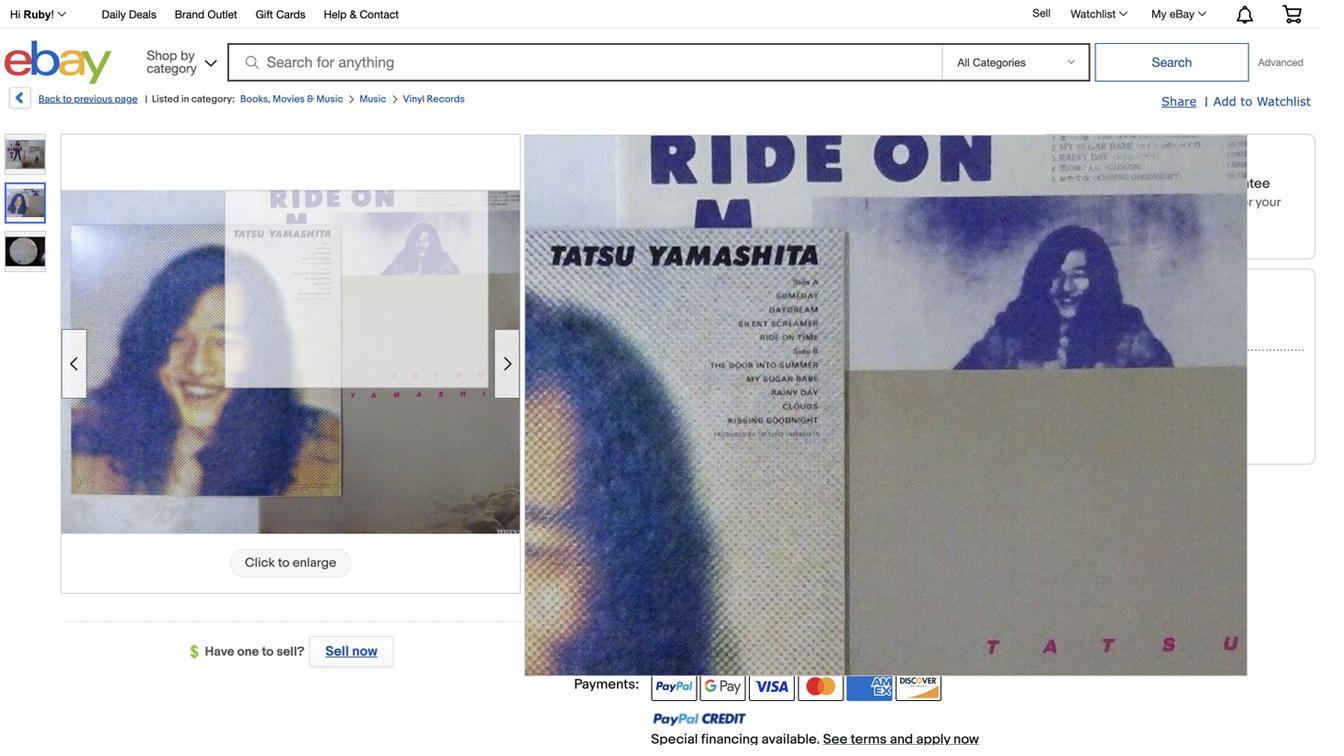Task type: describe. For each thing, give the bounding box(es) containing it.
advanced link
[[1250, 44, 1314, 81]]

shop for shop with confidence
[[1056, 148, 1090, 166]]

to right "26"
[[952, 577, 965, 594]]

1 vertical spatial see details link
[[947, 644, 1016, 661]]

shipping
[[886, 644, 940, 661]]

the
[[1118, 195, 1137, 210]]

visit store link
[[1052, 408, 1111, 424]]

place bid
[[892, 318, 950, 335]]

have
[[205, 645, 235, 660]]

bid:
[[603, 284, 627, 301]]

| listed in category:
[[145, 94, 235, 105]]

ebay inside ebay money back guarantee get the item you ordered or your money back. learn more
[[1093, 176, 1123, 192]]

thu,
[[776, 577, 802, 594]]

0 vertical spatial bid
[[834, 284, 854, 301]]

back to previous page
[[39, 94, 138, 105]]

used
[[651, 212, 681, 228]]

09:44
[[752, 238, 790, 254]]

back.
[[1135, 210, 1167, 225]]

of
[[774, 514, 784, 528]]

sell?
[[277, 645, 305, 660]]

shipping:
[[580, 477, 640, 494]]

1 horizontal spatial japan
[[751, 548, 783, 562]]

obi
[[697, 160, 733, 186]]

to inside international shipment of items may be subject to customs processing and additional charges.
[[904, 514, 915, 528]]

my ebay
[[1152, 7, 1195, 20]]

paypal image
[[652, 672, 697, 702]]

(
[[1155, 299, 1158, 315]]

shop with confidence
[[1056, 148, 1201, 166]]

items inside contact seller visit store see other items
[[1111, 429, 1143, 445]]

sell for sell now
[[326, 644, 349, 660]]

picture 3 of 3 image
[[6, 232, 45, 272]]

category:
[[191, 94, 235, 105]]

vinyl records
[[403, 94, 465, 105]]

see inside contact seller visit store see other items
[[1052, 429, 1075, 445]]

time inside tatsuro yamashita ride on time air ral-8501 japan  vinyl lp obi
[[807, 134, 855, 160]]

. up discover image
[[940, 644, 943, 661]]

breathe
[[596, 425, 642, 441]]

0 vertical spatial see details link
[[652, 477, 974, 510]]

on
[[774, 134, 803, 160]]

sell for sell
[[1033, 7, 1051, 19]]

tatsuro yamashita ride on time air ral-8501 japan  vinyl lp obi - picture 2 of 3 image
[[61, 190, 520, 534]]

)
[[1188, 299, 1191, 315]]

bid inside 'button'
[[930, 318, 950, 335]]

have one to sell?
[[205, 645, 305, 660]]

guarantee
[[1205, 176, 1271, 192]]

brand
[[175, 8, 205, 21]]

my ebay link
[[1142, 3, 1215, 25]]

]
[[857, 284, 861, 301]]

your shopping cart image
[[1282, 5, 1304, 23]]

see inside see details
[[950, 477, 974, 494]]

hi
[[10, 8, 20, 21]]

us for us $0.99
[[637, 284, 667, 313]]

0 horizontal spatial back
[[39, 94, 61, 105]]

master card image
[[798, 672, 844, 702]]

processing
[[652, 530, 712, 544]]

watchlist inside share | add to watchlist
[[1258, 94, 1312, 108]]

estimated between thu, dec 21 and tue, dec 26 to 78745
[[652, 577, 1006, 594]]

[ 1 bid ]
[[819, 284, 861, 301]]

shipping
[[785, 477, 840, 494]]

customs inside please allow additional time if international delivery is subject to customs processing.
[[652, 614, 698, 628]]

items inside international shipment of items may be subject to customs processing and additional charges.
[[787, 514, 817, 528]]

1 dec from the left
[[805, 577, 831, 594]]

american express image
[[847, 672, 893, 702]]

0 horizontal spatial time
[[581, 238, 612, 254]]

place
[[892, 318, 927, 335]]

contact seller visit store see other items
[[1052, 387, 1143, 445]]

us $0.99
[[637, 284, 735, 313]]

returns
[[677, 425, 722, 441]]

customs inside international shipment of items may be subject to customs processing and additional charges.
[[918, 514, 964, 528]]

with
[[1094, 148, 1121, 166]]

store
[[1081, 408, 1111, 424]]

your
[[1256, 195, 1281, 210]]

please allow additional time if international delivery is subject to customs processing.
[[652, 597, 992, 628]]

watchlist
[[923, 362, 979, 379]]

money
[[1126, 176, 1168, 192]]

add inside button
[[877, 362, 904, 379]]

us for us $18.00 expedited shipping from outside us .
[[652, 477, 669, 494]]

by
[[181, 48, 195, 63]]

subject inside please allow additional time if international delivery is subject to customs processing.
[[938, 597, 978, 611]]

!
[[51, 8, 54, 21]]

seller
[[1052, 278, 1093, 297]]

payments:
[[575, 677, 640, 694]]

pays
[[793, 644, 823, 661]]

1 vertical spatial and
[[850, 577, 873, 594]]

ellarecords2005 link
[[1052, 299, 1150, 315]]

shop for shop by category
[[147, 48, 177, 63]]

[
[[819, 284, 823, 301]]

in:
[[698, 548, 711, 562]]

discover image
[[896, 672, 942, 702]]

sunday,
[[700, 238, 749, 254]]

advanced
[[1259, 56, 1304, 68]]

visit
[[1052, 408, 1078, 424]]

international
[[652, 514, 718, 528]]

gift
[[256, 8, 273, 21]]

. right outside
[[943, 477, 947, 494]]

3d 11h | sunday, 09:44 pm
[[652, 238, 812, 254]]

shop by category banner
[[0, 0, 1316, 89]]

1 vertical spatial details
[[974, 644, 1016, 661]]

1
[[826, 284, 831, 301]]

add to watchlist link
[[1214, 94, 1312, 110]]

save seller
[[1080, 364, 1143, 380]]

brand outlet link
[[175, 5, 237, 25]]

21
[[834, 577, 846, 594]]

watchlist inside account navigation
[[1071, 7, 1117, 20]]

sell now
[[326, 644, 378, 660]]

other
[[1078, 429, 1108, 445]]

1 music from the left
[[317, 94, 343, 105]]

get
[[1093, 195, 1115, 210]]

with details__icon image for ebay money back guarantee
[[1056, 197, 1078, 219]]

78745
[[968, 577, 1006, 594]]

cards
[[276, 8, 306, 21]]

expedited
[[717, 477, 782, 494]]

8501
[[939, 134, 986, 160]]

shop by category button
[[138, 41, 221, 80]]

positive
[[1087, 321, 1130, 335]]

brand outlet
[[175, 8, 237, 21]]

if
[[803, 597, 809, 611]]

. left "buyer"
[[748, 644, 752, 661]]

30 days returns . buyer pays for return shipping . see details
[[652, 644, 1016, 661]]

listed
[[152, 94, 179, 105]]



Task type: locate. For each thing, give the bounding box(es) containing it.
1 vertical spatial ebay
[[1093, 176, 1123, 192]]

us
[[637, 284, 667, 313], [652, 477, 669, 494], [926, 477, 943, 494]]

0 vertical spatial and
[[715, 530, 735, 544]]

seller for save
[[1111, 364, 1143, 380]]

time down condition:
[[581, 238, 612, 254]]

0 horizontal spatial shop
[[147, 48, 177, 63]]

customs down outside
[[918, 514, 964, 528]]

ebay up get
[[1093, 176, 1123, 192]]

time left air
[[807, 134, 855, 160]]

ebay inside my ebay link
[[1170, 7, 1195, 20]]

0 vertical spatial additional
[[738, 530, 791, 544]]

subject right be
[[861, 514, 901, 528]]

none submit inside shop by category banner
[[1096, 43, 1250, 82]]

to down 78745
[[981, 597, 992, 611]]

1 horizontal spatial shop
[[1056, 148, 1090, 166]]

add right share on the right
[[1214, 94, 1237, 108]]

ride
[[723, 134, 769, 160]]

99.9%
[[1052, 321, 1085, 335]]

0 horizontal spatial japan
[[537, 160, 597, 186]]

see down visit
[[1052, 429, 1075, 445]]

0 vertical spatial watchlist
[[1071, 7, 1117, 20]]

daily deals
[[102, 8, 156, 21]]

seller down save seller
[[1103, 387, 1135, 403]]

1 vertical spatial sell
[[326, 644, 349, 660]]

1 vertical spatial watchlist
[[1258, 94, 1312, 108]]

0 horizontal spatial with details__icon image
[[558, 424, 575, 442]]

&
[[350, 8, 357, 21], [307, 94, 314, 105]]

save
[[1080, 364, 1108, 380]]

1 vertical spatial subject
[[938, 597, 978, 611]]

2 horizontal spatial |
[[1206, 94, 1209, 110]]

seller right the save
[[1111, 364, 1143, 380]]

details down 78745
[[974, 644, 1016, 661]]

category
[[147, 61, 197, 76]]

0 vertical spatial customs
[[918, 514, 964, 528]]

ral-
[[892, 134, 939, 160]]

and
[[715, 530, 735, 544], [850, 577, 873, 594]]

additional inside please allow additional time if international delivery is subject to customs processing.
[[720, 597, 774, 611]]

dec up is
[[905, 577, 930, 594]]

0 vertical spatial sell
[[1033, 7, 1051, 19]]

1 vertical spatial back
[[1171, 176, 1202, 192]]

3d
[[652, 238, 668, 254]]

dec up if
[[805, 577, 831, 594]]

buyer
[[755, 644, 790, 661]]

1 horizontal spatial items
[[1111, 429, 1143, 445]]

1 horizontal spatial details
[[974, 644, 1016, 661]]

1 horizontal spatial customs
[[918, 514, 964, 528]]

pm
[[793, 238, 812, 254]]

between
[[718, 577, 773, 594]]

japan up condition:
[[537, 160, 597, 186]]

japan inside tatsuro yamashita ride on time air ral-8501 japan  vinyl lp obi
[[537, 160, 597, 186]]

return
[[845, 644, 883, 661]]

watchlist down advanced
[[1258, 94, 1312, 108]]

1 vertical spatial &
[[307, 94, 314, 105]]

1 horizontal spatial |
[[692, 238, 695, 254]]

1 vertical spatial items
[[787, 514, 817, 528]]

to down outside
[[904, 514, 915, 528]]

0 vertical spatial items
[[1111, 429, 1143, 445]]

1 horizontal spatial watchlist
[[1258, 94, 1312, 108]]

1 vertical spatial add
[[877, 362, 904, 379]]

to left previous at top
[[63, 94, 72, 105]]

to inside share | add to watchlist
[[1241, 94, 1253, 108]]

add down "place"
[[877, 362, 904, 379]]

1 horizontal spatial with details__icon image
[[1056, 197, 1078, 219]]

breathe easy. returns accepted.
[[596, 425, 785, 441]]

items right other
[[1111, 429, 1143, 445]]

0 vertical spatial back
[[39, 94, 61, 105]]

ebay right my
[[1170, 7, 1195, 20]]

0 vertical spatial ebay
[[1170, 7, 1195, 20]]

to left watchlist
[[907, 362, 920, 379]]

0 horizontal spatial add
[[877, 362, 904, 379]]

allow
[[690, 597, 718, 611]]

1 vertical spatial bid
[[930, 318, 950, 335]]

0 horizontal spatial dec
[[805, 577, 831, 594]]

share button
[[1162, 94, 1197, 110]]

shop left with in the top of the page
[[1056, 148, 1090, 166]]

to down advanced "link"
[[1241, 94, 1253, 108]]

vinyl
[[403, 94, 425, 105]]

ebay money back guarantee get the item you ordered or your money back. learn more
[[1093, 176, 1281, 244]]

seller
[[1111, 364, 1143, 380], [1103, 387, 1135, 403]]

0 vertical spatial add
[[1214, 94, 1237, 108]]

0 horizontal spatial customs
[[652, 614, 698, 628]]

gift cards
[[256, 8, 306, 21]]

us right bid:
[[637, 284, 667, 313]]

contact inside "link"
[[360, 8, 399, 21]]

subject down "26"
[[938, 597, 978, 611]]

back up you
[[1171, 176, 1202, 192]]

us $0.99 main content
[[537, 134, 1027, 746]]

None submit
[[1096, 43, 1250, 82]]

Search for anything text field
[[230, 45, 939, 80]]

to inside please allow additional time if international delivery is subject to customs processing.
[[981, 597, 992, 611]]

contact right help
[[360, 8, 399, 21]]

google pay image
[[701, 672, 746, 702]]

seller inside contact seller visit store see other items
[[1103, 387, 1135, 403]]

add to watchlist
[[877, 362, 979, 379]]

add to watchlist button
[[819, 352, 1023, 389]]

contact up visit store link
[[1052, 387, 1100, 403]]

to right the one
[[262, 645, 274, 660]]

see right "shipping"
[[947, 644, 971, 661]]

0 vertical spatial seller
[[1111, 364, 1143, 380]]

dollar sign image
[[190, 646, 205, 660]]

1 horizontal spatial subject
[[938, 597, 978, 611]]

2 vertical spatial see
[[947, 644, 971, 661]]

ellarecords2005
[[1052, 299, 1150, 315]]

contact inside contact seller visit store see other items
[[1052, 387, 1100, 403]]

with details__icon image for breathe easy.
[[558, 424, 575, 442]]

may
[[819, 514, 841, 528]]

books,
[[240, 94, 271, 105]]

customs down please
[[652, 614, 698, 628]]

$18.00
[[672, 477, 714, 494]]

1 bid link
[[826, 284, 854, 301]]

1 horizontal spatial add
[[1214, 94, 1237, 108]]

visa image
[[749, 672, 795, 702]]

0 horizontal spatial details
[[652, 494, 694, 510]]

0 vertical spatial details
[[652, 494, 694, 510]]

1 vertical spatial seller
[[1103, 387, 1135, 403]]

watchlist right sell "link"
[[1071, 7, 1117, 20]]

previous
[[74, 94, 113, 105]]

seller inside button
[[1111, 364, 1143, 380]]

& right the movies
[[307, 94, 314, 105]]

with details__icon image left breathe
[[558, 424, 575, 442]]

located
[[652, 548, 696, 562]]

0 horizontal spatial |
[[145, 94, 147, 105]]

0 horizontal spatial and
[[715, 530, 735, 544]]

japan right tokyo, on the bottom of page
[[751, 548, 783, 562]]

0 vertical spatial &
[[350, 8, 357, 21]]

tokyo,
[[714, 548, 748, 562]]

tue,
[[876, 577, 902, 594]]

easy.
[[645, 425, 674, 441]]

shop left 'by'
[[147, 48, 177, 63]]

0 vertical spatial with details__icon image
[[1056, 197, 1078, 219]]

share | add to watchlist
[[1162, 94, 1312, 110]]

1 horizontal spatial and
[[850, 577, 873, 594]]

0 horizontal spatial &
[[307, 94, 314, 105]]

details up the international
[[652, 494, 694, 510]]

& right help
[[350, 8, 357, 21]]

back inside ebay money back guarantee get the item you ordered or your money back. learn more
[[1171, 176, 1202, 192]]

shop inside shop by category
[[147, 48, 177, 63]]

us $18.00 expedited shipping from outside us .
[[652, 477, 950, 494]]

0 horizontal spatial music
[[317, 94, 343, 105]]

sell now link
[[305, 637, 394, 668]]

items up charges.
[[787, 514, 817, 528]]

0 horizontal spatial contact
[[360, 8, 399, 21]]

help & contact link
[[324, 5, 399, 25]]

0 horizontal spatial sell
[[326, 644, 349, 660]]

0 vertical spatial time
[[807, 134, 855, 160]]

picture 2 of 3 image
[[6, 184, 44, 222]]

time left:
[[581, 238, 640, 254]]

us right outside
[[926, 477, 943, 494]]

money
[[1093, 210, 1132, 225]]

0 vertical spatial see
[[1052, 429, 1075, 445]]

1 horizontal spatial music
[[360, 94, 387, 105]]

1 vertical spatial contact
[[1052, 387, 1100, 403]]

1 horizontal spatial ebay
[[1170, 7, 1195, 20]]

sell left watchlist link
[[1033, 7, 1051, 19]]

$0.99
[[673, 284, 735, 313]]

paypal credit image
[[652, 713, 747, 727]]

and up tokyo, on the bottom of page
[[715, 530, 735, 544]]

to
[[63, 94, 72, 105], [1241, 94, 1253, 108], [907, 362, 920, 379], [904, 514, 915, 528], [952, 577, 965, 594], [981, 597, 992, 611], [262, 645, 274, 660]]

bid right "place"
[[930, 318, 950, 335]]

deals
[[129, 8, 156, 21]]

0 horizontal spatial ebay
[[1093, 176, 1123, 192]]

see details link down 78745
[[947, 644, 1016, 661]]

to inside button
[[907, 362, 920, 379]]

feedback
[[1133, 321, 1184, 335]]

1 vertical spatial additional
[[720, 597, 774, 611]]

us left the $18.00
[[652, 477, 669, 494]]

0 vertical spatial contact
[[360, 8, 399, 21]]

sell
[[1033, 7, 1051, 19], [326, 644, 349, 660]]

is
[[926, 597, 935, 611]]

1 horizontal spatial contact
[[1052, 387, 1100, 403]]

located in: tokyo, japan
[[652, 548, 783, 562]]

1 horizontal spatial bid
[[930, 318, 950, 335]]

music left the vinyl
[[360, 94, 387, 105]]

& inside help & contact "link"
[[350, 8, 357, 21]]

0 vertical spatial shop
[[147, 48, 177, 63]]

back left previous at top
[[39, 94, 61, 105]]

and right 21
[[850, 577, 873, 594]]

returns
[[704, 644, 748, 661]]

left:
[[615, 238, 640, 254]]

1 vertical spatial time
[[581, 238, 612, 254]]

outlet
[[208, 8, 237, 21]]

back to previous page link
[[7, 87, 138, 116]]

1 vertical spatial shop
[[1056, 148, 1090, 166]]

| left listed
[[145, 94, 147, 105]]

0 vertical spatial japan
[[537, 160, 597, 186]]

1 vertical spatial japan
[[751, 548, 783, 562]]

add inside share | add to watchlist
[[1214, 94, 1237, 108]]

shop by category
[[147, 48, 197, 76]]

1 horizontal spatial dec
[[905, 577, 930, 594]]

| right the 11h
[[692, 238, 695, 254]]

bid left ]
[[834, 284, 854, 301]]

0 vertical spatial subject
[[861, 514, 901, 528]]

help
[[324, 8, 347, 21]]

26
[[933, 577, 949, 594]]

sell inside account navigation
[[1033, 7, 1051, 19]]

0 horizontal spatial bid
[[834, 284, 854, 301]]

back
[[39, 94, 61, 105], [1171, 176, 1202, 192]]

books, movies & music link
[[240, 94, 343, 105]]

additional down of
[[738, 530, 791, 544]]

1 horizontal spatial sell
[[1033, 7, 1051, 19]]

subject inside international shipment of items may be subject to customs processing and additional charges.
[[861, 514, 901, 528]]

delivery:
[[584, 577, 640, 594]]

sell link
[[1025, 7, 1060, 19]]

0 horizontal spatial watchlist
[[1071, 7, 1117, 20]]

sell left now
[[326, 644, 349, 660]]

additional inside international shipment of items may be subject to customs processing and additional charges.
[[738, 530, 791, 544]]

with details__icon image inside us $0.99 main content
[[558, 424, 575, 442]]

0 horizontal spatial items
[[787, 514, 817, 528]]

music right the movies
[[317, 94, 343, 105]]

1 vertical spatial customs
[[652, 614, 698, 628]]

| inside share | add to watchlist
[[1206, 94, 1209, 110]]

international shipment of items may be subject to customs processing and additional charges.
[[652, 514, 964, 544]]

1 horizontal spatial back
[[1171, 176, 1202, 192]]

2 music from the left
[[360, 94, 387, 105]]

| inside us $0.99 main content
[[692, 238, 695, 254]]

account navigation
[[0, 0, 1316, 28]]

1 vertical spatial see
[[950, 477, 974, 494]]

picture 1 of 3 image
[[6, 135, 45, 174]]

books, movies & music
[[240, 94, 343, 105]]

accepted.
[[725, 425, 785, 441]]

see right outside
[[950, 477, 974, 494]]

0 horizontal spatial subject
[[861, 514, 901, 528]]

seller for contact
[[1103, 387, 1135, 403]]

13621 link
[[1158, 299, 1188, 315]]

and inside international shipment of items may be subject to customs processing and additional charges.
[[715, 530, 735, 544]]

additional down between
[[720, 597, 774, 611]]

1 horizontal spatial time
[[807, 134, 855, 160]]

| right share button
[[1206, 94, 1209, 110]]

lp
[[669, 160, 692, 186]]

tatsuro yamashita ride on time air ral-8501 japan  vinyl lp obi
[[537, 134, 986, 186]]

be
[[844, 514, 858, 528]]

details inside see details
[[652, 494, 694, 510]]

current bid:
[[552, 284, 627, 301]]

see details link up may
[[652, 477, 974, 510]]

with details__icon image left get
[[1056, 197, 1078, 219]]

air
[[860, 134, 888, 160]]

outside
[[876, 477, 923, 494]]

items
[[1111, 429, 1143, 445], [787, 514, 817, 528]]

with details__icon image
[[1056, 197, 1078, 219], [558, 424, 575, 442]]

bid
[[834, 284, 854, 301], [930, 318, 950, 335]]

more
[[1127, 228, 1158, 244]]

see other items link
[[1052, 429, 1143, 445]]

1 horizontal spatial &
[[350, 8, 357, 21]]

ruby
[[24, 8, 51, 21]]

movies
[[273, 94, 305, 105]]

1 vertical spatial with details__icon image
[[558, 424, 575, 442]]

2 dec from the left
[[905, 577, 930, 594]]



Task type: vqa. For each thing, say whether or not it's contained in the screenshot.
Mini Box
no



